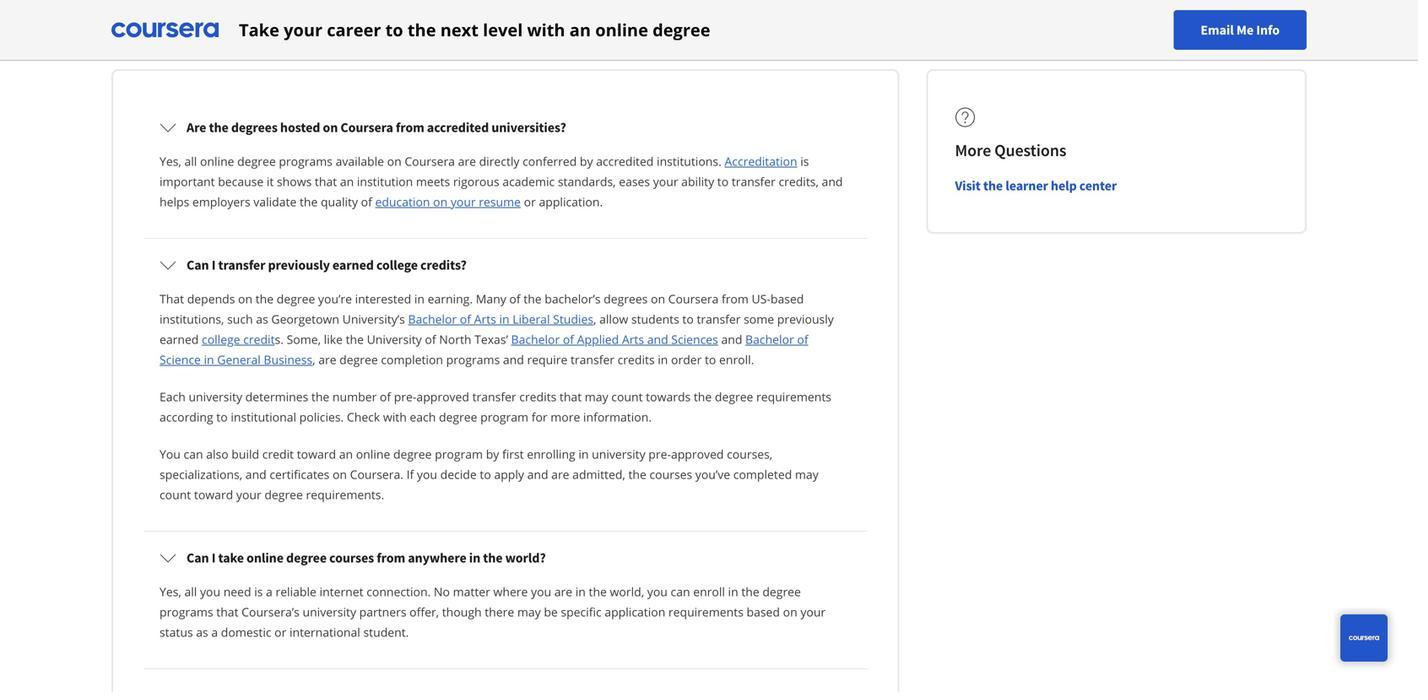 Task type: describe. For each thing, give the bounding box(es) containing it.
or inside yes, all you need is a reliable internet connection. no matter where you are in the world, you can enroll in the degree programs that coursera's university partners offer, though there may be specific application requirements based on your status as a domestic or international student.
[[275, 624, 287, 640]]

and down enrolling
[[527, 466, 548, 483]]

certificates
[[270, 466, 330, 483]]

education on your resume or application.
[[375, 194, 603, 210]]

requirements inside yes, all you need is a reliable internet connection. no matter where you are in the world, you can enroll in the degree programs that coursera's university partners offer, though there may be specific application requirements based on your status as a domestic or international student.
[[669, 604, 744, 620]]

directly
[[479, 153, 520, 169]]

of inside is important because it shows that an institution meets rigorous academic standards, eases your ability to transfer credits, and helps employers validate the quality of
[[361, 194, 372, 210]]

may inside each university determines the number of pre-approved transfer credits that may count towards the degree requirements according to institutional policies. check with each degree program for more information.
[[585, 389, 608, 405]]

connection.
[[367, 584, 431, 600]]

bachelor for studies
[[408, 311, 457, 327]]

and up enroll.
[[721, 331, 743, 347]]

0 vertical spatial toward
[[297, 446, 336, 462]]

transfer inside is important because it shows that an institution meets rigorous academic standards, eases your ability to transfer credits, and helps employers validate the quality of
[[732, 174, 776, 190]]

as inside yes, all you need is a reliable internet connection. no matter where you are in the world, you can enroll in the degree programs that coursera's university partners offer, though there may be specific application requirements based on your status as a domestic or international student.
[[196, 624, 208, 640]]

helps
[[160, 194, 189, 210]]

that inside yes, all you need is a reliable internet connection. no matter where you are in the world, you can enroll in the degree programs that coursera's university partners offer, though there may be specific application requirements based on your status as a domestic or international student.
[[216, 604, 239, 620]]

validate
[[254, 194, 297, 210]]

offer,
[[410, 604, 439, 620]]

business
[[264, 352, 312, 368]]

for
[[532, 409, 548, 425]]

available
[[336, 153, 384, 169]]

your inside is important because it shows that an institution meets rigorous academic standards, eases your ability to transfer credits, and helps employers validate the quality of
[[653, 174, 678, 190]]

yes, for yes, all online degree programs available on coursera are directly conferred by accredited institutions. accreditation
[[160, 153, 181, 169]]

programs inside yes, all you need is a reliable internet connection. no matter where you are in the world, you can enroll in the degree programs that coursera's university partners offer, though there may be specific application requirements based on your status as a domestic or international student.
[[160, 604, 213, 620]]

the up policies.
[[311, 389, 330, 405]]

frequently
[[111, 19, 221, 49]]

bachelor's
[[545, 291, 601, 307]]

online inside dropdown button
[[247, 550, 284, 567]]

of inside each university determines the number of pre-approved transfer credits that may count towards the degree requirements according to institutional policies. check with each degree program for more information.
[[380, 389, 391, 405]]

the right like
[[346, 331, 364, 347]]

0 vertical spatial by
[[580, 153, 593, 169]]

according
[[160, 409, 213, 425]]

earned inside dropdown button
[[333, 257, 374, 274]]

also
[[206, 446, 229, 462]]

decide
[[440, 466, 477, 483]]

transfer inside , allow students to transfer some previously earned
[[697, 311, 741, 327]]

help
[[1051, 177, 1077, 194]]

0 horizontal spatial college
[[202, 331, 240, 347]]

from inside that depends on the degree you're interested in earning. many of the bachelor's degrees on coursera from us-based institutions, such as georgetown university's
[[722, 291, 749, 307]]

can for can i take online degree courses from anywhere in the world?
[[187, 550, 209, 567]]

degree inside dropdown button
[[286, 550, 327, 567]]

education
[[375, 194, 430, 210]]

take your career to the next level with an online degree
[[239, 18, 711, 41]]

though
[[442, 604, 482, 620]]

standards,
[[558, 174, 616, 190]]

there
[[485, 604, 514, 620]]

the right towards
[[694, 389, 712, 405]]

online inside you can also build credit toward an online degree program by first enrolling in university pre-approved courses, specializations, and certificates on coursera. if you decide to apply and are admitted, the courses you've completed may count toward your degree requirements.
[[356, 446, 390, 462]]

1 vertical spatial arts
[[622, 331, 644, 347]]

depends
[[187, 291, 235, 307]]

learner
[[1006, 177, 1048, 194]]

rigorous
[[453, 174, 500, 190]]

of inside that depends on the degree you're interested in earning. many of the bachelor's degrees on coursera from us-based institutions, such as georgetown university's
[[509, 291, 521, 307]]

in inside dropdown button
[[469, 550, 481, 567]]

bachelor for business
[[746, 331, 794, 347]]

that inside is important because it shows that an institution meets rigorous academic standards, eases your ability to transfer credits, and helps employers validate the quality of
[[315, 174, 337, 190]]

matter
[[453, 584, 490, 600]]

you up be
[[531, 584, 551, 600]]

more
[[955, 140, 991, 161]]

coursera's
[[242, 604, 300, 620]]

1 vertical spatial coursera
[[405, 153, 455, 169]]

can inside yes, all you need is a reliable internet connection. no matter where you are in the world, you can enroll in the degree programs that coursera's university partners offer, though there may be specific application requirements based on your status as a domestic or international student.
[[671, 584, 690, 600]]

can i transfer previously earned college credits? button
[[146, 241, 865, 289]]

can i take online degree courses from anywhere in the world? button
[[146, 534, 865, 582]]

visit
[[955, 177, 981, 194]]

to inside you can also build credit toward an online degree program by first enrolling in university pre-approved courses, specializations, and certificates on coursera. if you decide to apply and are admitted, the courses you've completed may count toward your degree requirements.
[[480, 466, 491, 483]]

email me info
[[1201, 22, 1280, 38]]

domestic
[[221, 624, 271, 640]]

towards
[[646, 389, 691, 405]]

where
[[493, 584, 528, 600]]

email me info button
[[1174, 10, 1307, 50]]

to right order
[[705, 352, 716, 368]]

bachelor of applied arts and sciences link
[[511, 331, 718, 347]]

the up georgetown
[[256, 291, 274, 307]]

it
[[267, 174, 274, 190]]

asked
[[226, 19, 285, 49]]

hosted
[[280, 119, 320, 136]]

can i transfer previously earned college credits?
[[187, 257, 467, 274]]

0 vertical spatial credit
[[243, 331, 275, 347]]

be
[[544, 604, 558, 620]]

credits inside each university determines the number of pre-approved transfer credits that may count towards the degree requirements according to institutional policies. check with each degree program for more information.
[[519, 389, 557, 405]]

science
[[160, 352, 201, 368]]

are down like
[[318, 352, 337, 368]]

as inside that depends on the degree you're interested in earning. many of the bachelor's degrees on coursera from us-based institutions, such as georgetown university's
[[256, 311, 268, 327]]

the left next
[[408, 18, 436, 41]]

application
[[605, 604, 666, 620]]

specific
[[561, 604, 602, 620]]

us-
[[752, 291, 771, 307]]

next
[[440, 18, 479, 41]]

transfer down the applied
[[571, 352, 615, 368]]

are the degrees hosted on coursera from accredited universities? button
[[146, 104, 865, 151]]

i for take
[[212, 550, 216, 567]]

you can also build credit toward an online degree program by first enrolling in university pre-approved courses, specializations, and certificates on coursera. if you decide to apply and are admitted, the courses you've completed may count toward your degree requirements.
[[160, 446, 819, 503]]

programs for available
[[279, 153, 333, 169]]

on inside you can also build credit toward an online degree program by first enrolling in university pre-approved courses, specializations, and certificates on coursera. if you decide to apply and are admitted, the courses you've completed may count toward your degree requirements.
[[333, 466, 347, 483]]

general
[[217, 352, 261, 368]]

email
[[1201, 22, 1234, 38]]

you've
[[696, 466, 730, 483]]

i for transfer
[[212, 257, 216, 274]]

because
[[218, 174, 264, 190]]

some,
[[287, 331, 321, 347]]

enrolling
[[527, 446, 576, 462]]

1 vertical spatial toward
[[194, 487, 233, 503]]

based inside yes, all you need is a reliable internet connection. no matter where you are in the world, you can enroll in the degree programs that coursera's university partners offer, though there may be specific application requirements based on your status as a domestic or international student.
[[747, 604, 780, 620]]

the up specific
[[589, 584, 607, 600]]

degree inside that depends on the degree you're interested in earning. many of the bachelor's degrees on coursera from us-based institutions, such as georgetown university's
[[277, 291, 315, 307]]

level
[[483, 18, 523, 41]]

0 vertical spatial a
[[266, 584, 273, 600]]

from for are the degrees hosted on coursera from accredited universities?
[[396, 119, 424, 136]]

are the degrees hosted on coursera from accredited universities?
[[187, 119, 566, 136]]

such
[[227, 311, 253, 327]]

pre- inside you can also build credit toward an online degree program by first enrolling in university pre-approved courses, specializations, and certificates on coursera. if you decide to apply and are admitted, the courses you've completed may count toward your degree requirements.
[[649, 446, 671, 462]]

0 vertical spatial an
[[570, 18, 591, 41]]

enroll.
[[719, 352, 754, 368]]

yes, all online degree programs available on coursera are directly conferred by accredited institutions. accreditation
[[160, 153, 798, 169]]

with inside each university determines the number of pre-approved transfer credits that may count towards the degree requirements according to institutional policies. check with each degree program for more information.
[[383, 409, 407, 425]]

and down students
[[647, 331, 668, 347]]

transfer inside each university determines the number of pre-approved transfer credits that may count towards the degree requirements according to institutional policies. check with each degree program for more information.
[[472, 389, 516, 405]]

on inside dropdown button
[[323, 119, 338, 136]]

in inside bachelor of science in general business
[[204, 352, 214, 368]]

and inside is important because it shows that an institution meets rigorous academic standards, eases your ability to transfer credits, and helps employers validate the quality of
[[822, 174, 843, 190]]

courses,
[[727, 446, 773, 462]]

based inside that depends on the degree you're interested in earning. many of the bachelor's degrees on coursera from us-based institutions, such as georgetown university's
[[771, 291, 804, 307]]

approved inside you can also build credit toward an online degree program by first enrolling in university pre-approved courses, specializations, and certificates on coursera. if you decide to apply and are admitted, the courses you've completed may count toward your degree requirements.
[[671, 446, 724, 462]]

frequently asked questions element
[[98, 19, 1320, 692]]

all for you
[[184, 584, 197, 600]]

enroll
[[693, 584, 725, 600]]

transfer inside dropdown button
[[218, 257, 265, 274]]

texas'
[[475, 331, 508, 347]]

if
[[407, 466, 414, 483]]

can inside you can also build credit toward an online degree program by first enrolling in university pre-approved courses, specializations, and certificates on coursera. if you decide to apply and are admitted, the courses you've completed may count toward your degree requirements.
[[184, 446, 203, 462]]

requirements inside each university determines the number of pre-approved transfer credits that may count towards the degree requirements according to institutional policies. check with each degree program for more information.
[[757, 389, 832, 405]]

in up specific
[[576, 584, 586, 600]]

approved inside each university determines the number of pre-approved transfer credits that may count towards the degree requirements according to institutional policies. check with each degree program for more information.
[[417, 389, 469, 405]]

no
[[434, 584, 450, 600]]

take
[[218, 550, 244, 567]]

you up application
[[647, 584, 668, 600]]

quality
[[321, 194, 358, 210]]

visit the learner help center link
[[955, 177, 1117, 194]]

1 horizontal spatial or
[[524, 194, 536, 210]]

all for online
[[184, 153, 197, 169]]

0 vertical spatial arts
[[474, 311, 496, 327]]

may inside yes, all you need is a reliable internet connection. no matter where you are in the world, you can enroll in the degree programs that coursera's university partners offer, though there may be specific application requirements based on your status as a domestic or international student.
[[517, 604, 541, 620]]

check
[[347, 409, 380, 425]]

accreditation
[[725, 153, 798, 169]]

1 horizontal spatial bachelor
[[511, 331, 560, 347]]

an for program
[[339, 446, 353, 462]]

is inside is important because it shows that an institution meets rigorous academic standards, eases your ability to transfer credits, and helps employers validate the quality of
[[801, 153, 809, 169]]

build
[[232, 446, 259, 462]]

in inside that depends on the degree you're interested in earning. many of the bachelor's degrees on coursera from us-based institutions, such as georgetown university's
[[414, 291, 425, 307]]

applied
[[577, 331, 619, 347]]

program inside you can also build credit toward an online degree program by first enrolling in university pre-approved courses, specializations, and certificates on coursera. if you decide to apply and are admitted, the courses you've completed may count toward your degree requirements.
[[435, 446, 483, 462]]

1 vertical spatial a
[[211, 624, 218, 640]]

that inside each university determines the number of pre-approved transfer credits that may count towards the degree requirements according to institutional policies. check with each degree program for more information.
[[560, 389, 582, 405]]



Task type: locate. For each thing, give the bounding box(es) containing it.
1 yes, from the top
[[160, 153, 181, 169]]

academic
[[503, 174, 555, 190]]

as right status
[[196, 624, 208, 640]]

transfer up depends
[[218, 257, 265, 274]]

in inside you can also build credit toward an online degree program by first enrolling in university pre-approved courses, specializations, and certificates on coursera. if you decide to apply and are admitted, the courses you've completed may count toward your degree requirements.
[[579, 446, 589, 462]]

ability
[[681, 174, 714, 190]]

, left allow on the left top of the page
[[594, 311, 596, 327]]

policies.
[[299, 409, 344, 425]]

1 vertical spatial all
[[184, 584, 197, 600]]

1 i from the top
[[212, 257, 216, 274]]

bachelor of science in general business
[[160, 331, 808, 368]]

0 vertical spatial earned
[[333, 257, 374, 274]]

students
[[631, 311, 679, 327]]

0 horizontal spatial requirements
[[669, 604, 744, 620]]

can
[[187, 257, 209, 274], [187, 550, 209, 567]]

2 vertical spatial programs
[[160, 604, 213, 620]]

coursera
[[341, 119, 393, 136], [405, 153, 455, 169], [668, 291, 719, 307]]

you inside you can also build credit toward an online degree program by first enrolling in university pre-approved courses, specializations, and certificates on coursera. if you decide to apply and are admitted, the courses you've completed may count toward your degree requirements.
[[417, 466, 437, 483]]

1 horizontal spatial coursera
[[405, 153, 455, 169]]

degrees inside that depends on the degree you're interested in earning. many of the bachelor's degrees on coursera from us-based institutions, such as georgetown university's
[[604, 291, 648, 307]]

student.
[[363, 624, 409, 640]]

1 horizontal spatial as
[[256, 311, 268, 327]]

are inside you can also build credit toward an online degree program by first enrolling in university pre-approved courses, specializations, and certificates on coursera. if you decide to apply and are admitted, the courses you've completed may count toward your degree requirements.
[[551, 466, 570, 483]]

count inside each university determines the number of pre-approved transfer credits that may count towards the degree requirements according to institutional policies. check with each degree program for more information.
[[612, 389, 643, 405]]

1 vertical spatial count
[[160, 487, 191, 503]]

pre- up each
[[394, 389, 417, 405]]

, down some,
[[312, 352, 315, 368]]

pre- inside each university determines the number of pre-approved transfer credits that may count towards the degree requirements according to institutional policies. check with each degree program for more information.
[[394, 389, 417, 405]]

previously inside , allow students to transfer some previously earned
[[777, 311, 834, 327]]

are inside yes, all you need is a reliable internet connection. no matter where you are in the world, you can enroll in the degree programs that coursera's university partners offer, though there may be specific application requirements based on your status as a domestic or international student.
[[554, 584, 573, 600]]

yes, inside yes, all you need is a reliable internet connection. no matter where you are in the world, you can enroll in the degree programs that coursera's university partners offer, though there may be specific application requirements based on your status as a domestic or international student.
[[160, 584, 181, 600]]

0 horizontal spatial bachelor
[[408, 311, 457, 327]]

more
[[551, 409, 580, 425]]

courses left you've
[[650, 466, 692, 483]]

1 vertical spatial college
[[202, 331, 240, 347]]

coursera up sciences
[[668, 291, 719, 307]]

an inside you can also build credit toward an online degree program by first enrolling in university pre-approved courses, specializations, and certificates on coursera. if you decide to apply and are admitted, the courses you've completed may count toward your degree requirements.
[[339, 446, 353, 462]]

toward down specializations,
[[194, 487, 233, 503]]

career
[[327, 18, 381, 41]]

the left the "world?"
[[483, 550, 503, 567]]

1 vertical spatial degrees
[[604, 291, 648, 307]]

0 horizontal spatial as
[[196, 624, 208, 640]]

from left us-
[[722, 291, 749, 307]]

0 vertical spatial i
[[212, 257, 216, 274]]

universities?
[[492, 119, 566, 136]]

you're
[[318, 291, 352, 307]]

can up specializations,
[[184, 446, 203, 462]]

the inside is important because it shows that an institution meets rigorous academic standards, eases your ability to transfer credits, and helps employers validate the quality of
[[300, 194, 318, 210]]

arts
[[474, 311, 496, 327], [622, 331, 644, 347]]

1 horizontal spatial is
[[801, 153, 809, 169]]

1 horizontal spatial university
[[303, 604, 356, 620]]

0 horizontal spatial a
[[211, 624, 218, 640]]

by inside you can also build credit toward an online degree program by first enrolling in university pre-approved courses, specializations, and certificates on coursera. if you decide to apply and are admitted, the courses you've completed may count toward your degree requirements.
[[486, 446, 499, 462]]

1 vertical spatial approved
[[671, 446, 724, 462]]

to inside each university determines the number of pre-approved transfer credits that may count towards the degree requirements according to institutional policies. check with each degree program for more information.
[[216, 409, 228, 425]]

2 horizontal spatial university
[[592, 446, 646, 462]]

2 vertical spatial may
[[517, 604, 541, 620]]

toward up certificates
[[297, 446, 336, 462]]

important
[[160, 174, 215, 190]]

0 vertical spatial programs
[[279, 153, 333, 169]]

completed
[[734, 466, 792, 483]]

0 horizontal spatial by
[[486, 446, 499, 462]]

you
[[160, 446, 181, 462]]

are up rigorous
[[458, 153, 476, 169]]

university
[[189, 389, 242, 405], [592, 446, 646, 462], [303, 604, 356, 620]]

bachelor inside bachelor of science in general business
[[746, 331, 794, 347]]

center
[[1080, 177, 1117, 194]]

, for allow
[[594, 311, 596, 327]]

0 horizontal spatial programs
[[160, 604, 213, 620]]

and
[[822, 174, 843, 190], [647, 331, 668, 347], [721, 331, 743, 347], [503, 352, 524, 368], [246, 466, 267, 483], [527, 466, 548, 483]]

accredited up eases
[[596, 153, 654, 169]]

pre-
[[394, 389, 417, 405], [649, 446, 671, 462]]

is right need
[[254, 584, 263, 600]]

1 vertical spatial by
[[486, 446, 499, 462]]

2 yes, from the top
[[160, 584, 181, 600]]

questions
[[995, 140, 1067, 161]]

are down enrolling
[[551, 466, 570, 483]]

1 horizontal spatial earned
[[333, 257, 374, 274]]

0 vertical spatial approved
[[417, 389, 469, 405]]

education on your resume link
[[375, 194, 521, 210]]

1 vertical spatial programs
[[446, 352, 500, 368]]

to left apply
[[480, 466, 491, 483]]

an inside is important because it shows that an institution meets rigorous academic standards, eases your ability to transfer credits, and helps employers validate the quality of
[[340, 174, 354, 190]]

conferred
[[523, 153, 577, 169]]

meets
[[416, 174, 450, 190]]

0 vertical spatial is
[[801, 153, 809, 169]]

credits
[[618, 352, 655, 368], [519, 389, 557, 405]]

may right the completed
[[795, 466, 819, 483]]

0 horizontal spatial pre-
[[394, 389, 417, 405]]

2 horizontal spatial bachelor
[[746, 331, 794, 347]]

questions
[[289, 19, 388, 49]]

you left need
[[200, 584, 220, 600]]

i inside can i transfer previously earned college credits? dropdown button
[[212, 257, 216, 274]]

an up the coursera.
[[339, 446, 353, 462]]

university inside each university determines the number of pre-approved transfer credits that may count towards the degree requirements according to institutional policies. check with each degree program for more information.
[[189, 389, 242, 405]]

0 horizontal spatial may
[[517, 604, 541, 620]]

in
[[414, 291, 425, 307], [499, 311, 510, 327], [204, 352, 214, 368], [658, 352, 668, 368], [579, 446, 589, 462], [469, 550, 481, 567], [576, 584, 586, 600], [728, 584, 739, 600]]

0 horizontal spatial can
[[184, 446, 203, 462]]

i left take
[[212, 550, 216, 567]]

may inside you can also build credit toward an online degree program by first enrolling in university pre-approved courses, specializations, and certificates on coursera. if you decide to apply and are admitted, the courses you've completed may count toward your degree requirements.
[[795, 466, 819, 483]]

to inside is important because it shows that an institution meets rigorous academic standards, eases your ability to transfer credits, and helps employers validate the quality of
[[717, 174, 729, 190]]

1 vertical spatial can
[[187, 550, 209, 567]]

arts down many
[[474, 311, 496, 327]]

and down build
[[246, 466, 267, 483]]

degrees left the hosted
[[231, 119, 278, 136]]

apply
[[494, 466, 524, 483]]

2 all from the top
[[184, 584, 197, 600]]

that up more
[[560, 389, 582, 405]]

, inside , allow students to transfer some previously earned
[[594, 311, 596, 327]]

1 can from the top
[[187, 257, 209, 274]]

0 horizontal spatial approved
[[417, 389, 469, 405]]

1 vertical spatial program
[[435, 446, 483, 462]]

0 vertical spatial yes,
[[160, 153, 181, 169]]

reliable
[[276, 584, 317, 600]]

,
[[594, 311, 596, 327], [312, 352, 315, 368]]

that down need
[[216, 604, 239, 620]]

from up meets
[[396, 119, 424, 136]]

with left each
[[383, 409, 407, 425]]

0 horizontal spatial ,
[[312, 352, 315, 368]]

degrees
[[231, 119, 278, 136], [604, 291, 648, 307]]

1 vertical spatial credits
[[519, 389, 557, 405]]

college credit s. some, like the university of north texas' bachelor of applied arts and sciences and
[[202, 331, 746, 347]]

0 vertical spatial university
[[189, 389, 242, 405]]

2 can from the top
[[187, 550, 209, 567]]

credit inside you can also build credit toward an online degree program by first enrolling in university pre-approved courses, specializations, and certificates on coursera. if you decide to apply and are admitted, the courses you've completed may count toward your degree requirements.
[[262, 446, 294, 462]]

1 horizontal spatial that
[[315, 174, 337, 190]]

determines
[[245, 389, 308, 405]]

count inside you can also build credit toward an online degree program by first enrolling in university pre-approved courses, specializations, and certificates on coursera. if you decide to apply and are admitted, the courses you've completed may count toward your degree requirements.
[[160, 487, 191, 503]]

1 vertical spatial is
[[254, 584, 263, 600]]

that up quality
[[315, 174, 337, 190]]

coursera inside that depends on the degree you're interested in earning. many of the bachelor's degrees on coursera from us-based institutions, such as georgetown university's
[[668, 291, 719, 307]]

frequently asked questions
[[111, 19, 388, 49]]

each
[[410, 409, 436, 425]]

courses inside dropdown button
[[329, 550, 374, 567]]

and down "texas'"
[[503, 352, 524, 368]]

transfer up sciences
[[697, 311, 741, 327]]

0 horizontal spatial degrees
[[231, 119, 278, 136]]

1 horizontal spatial approved
[[671, 446, 724, 462]]

to inside , allow students to transfer some previously earned
[[683, 311, 694, 327]]

1 horizontal spatial accredited
[[596, 153, 654, 169]]

like
[[324, 331, 343, 347]]

0 horizontal spatial or
[[275, 624, 287, 640]]

1 horizontal spatial previously
[[777, 311, 834, 327]]

2 horizontal spatial coursera
[[668, 291, 719, 307]]

1 vertical spatial courses
[[329, 550, 374, 567]]

coursera image
[[111, 16, 219, 43]]

interested
[[355, 291, 411, 307]]

requirements
[[757, 389, 832, 405], [669, 604, 744, 620]]

pre- down information.
[[649, 446, 671, 462]]

can for can i transfer previously earned college credits?
[[187, 257, 209, 274]]

on inside yes, all you need is a reliable internet connection. no matter where you are in the world, you can enroll in the degree programs that coursera's university partners offer, though there may be specific application requirements based on your status as a domestic or international student.
[[783, 604, 798, 620]]

all up status
[[184, 584, 197, 600]]

your inside you can also build credit toward an online degree program by first enrolling in university pre-approved courses, specializations, and certificates on coursera. if you decide to apply and are admitted, the courses you've completed may count toward your degree requirements.
[[236, 487, 261, 503]]

is important because it shows that an institution meets rigorous academic standards, eases your ability to transfer credits, and helps employers validate the quality of
[[160, 153, 843, 210]]

0 horizontal spatial with
[[383, 409, 407, 425]]

that
[[160, 291, 184, 307]]

arts down allow on the left top of the page
[[622, 331, 644, 347]]

1 vertical spatial accredited
[[596, 153, 654, 169]]

application.
[[539, 194, 603, 210]]

in left earning.
[[414, 291, 425, 307]]

many
[[476, 291, 506, 307]]

0 horizontal spatial arts
[[474, 311, 496, 327]]

1 horizontal spatial can
[[671, 584, 690, 600]]

i up depends
[[212, 257, 216, 274]]

degree inside yes, all you need is a reliable internet connection. no matter where you are in the world, you can enroll in the degree programs that coursera's university partners offer, though there may be specific application requirements based on your status as a domestic or international student.
[[763, 584, 801, 600]]

2 horizontal spatial may
[[795, 466, 819, 483]]

or down coursera's
[[275, 624, 287, 640]]

1 horizontal spatial by
[[580, 153, 593, 169]]

credits up for
[[519, 389, 557, 405]]

bachelor of science in general business link
[[160, 331, 808, 368]]

may
[[585, 389, 608, 405], [795, 466, 819, 483], [517, 604, 541, 620]]

2 horizontal spatial programs
[[446, 352, 500, 368]]

of inside bachelor of science in general business
[[797, 331, 808, 347]]

the up liberal
[[524, 291, 542, 307]]

your inside yes, all you need is a reliable internet connection. no matter where you are in the world, you can enroll in the degree programs that coursera's university partners offer, though there may be specific application requirements based on your status as a domestic or international student.
[[801, 604, 826, 620]]

earned inside , allow students to transfer some previously earned
[[160, 331, 199, 347]]

in up admitted,
[[579, 446, 589, 462]]

from for can i take online degree courses from anywhere in the world?
[[377, 550, 405, 567]]

requirements down enroll
[[669, 604, 744, 620]]

college up interested
[[376, 257, 418, 274]]

0 horizontal spatial credits
[[519, 389, 557, 405]]

are up be
[[554, 584, 573, 600]]

college up general
[[202, 331, 240, 347]]

program left for
[[481, 409, 529, 425]]

1 vertical spatial credit
[[262, 446, 294, 462]]

of
[[361, 194, 372, 210], [509, 291, 521, 307], [460, 311, 471, 327], [425, 331, 436, 347], [563, 331, 574, 347], [797, 331, 808, 347], [380, 389, 391, 405]]

requirements up the courses,
[[757, 389, 832, 405]]

count up information.
[[612, 389, 643, 405]]

credits,
[[779, 174, 819, 190]]

the right enroll
[[742, 584, 760, 600]]

1 vertical spatial or
[[275, 624, 287, 640]]

programs up status
[[160, 604, 213, 620]]

1 horizontal spatial may
[[585, 389, 608, 405]]

2 vertical spatial coursera
[[668, 291, 719, 307]]

from up connection.
[[377, 550, 405, 567]]

university
[[367, 331, 422, 347]]

georgetown
[[271, 311, 339, 327]]

some
[[744, 311, 774, 327]]

resume
[[479, 194, 521, 210]]

2 vertical spatial an
[[339, 446, 353, 462]]

1 horizontal spatial requirements
[[757, 389, 832, 405]]

coursera.
[[350, 466, 404, 483]]

degrees up allow on the left top of the page
[[604, 291, 648, 307]]

0 vertical spatial credits
[[618, 352, 655, 368]]

north
[[439, 331, 472, 347]]

status
[[160, 624, 193, 640]]

, are degree completion programs and require transfer credits in order to enroll.
[[312, 352, 754, 368]]

a left domestic
[[211, 624, 218, 640]]

each university determines the number of pre-approved transfer credits that may count towards the degree requirements according to institutional policies. check with each degree program for more information.
[[160, 389, 832, 425]]

0 vertical spatial or
[[524, 194, 536, 210]]

program up "decide" in the bottom left of the page
[[435, 446, 483, 462]]

in right science
[[204, 352, 214, 368]]

as right such
[[256, 311, 268, 327]]

or down academic
[[524, 194, 536, 210]]

shows
[[277, 174, 312, 190]]

transfer down bachelor of science in general business link
[[472, 389, 516, 405]]

sciences
[[671, 331, 718, 347]]

0 horizontal spatial is
[[254, 584, 263, 600]]

all inside yes, all you need is a reliable internet connection. no matter where you are in the world, you can enroll in the degree programs that coursera's university partners offer, though there may be specific application requirements based on your status as a domestic or international student.
[[184, 584, 197, 600]]

1 horizontal spatial pre-
[[649, 446, 671, 462]]

count down specializations,
[[160, 487, 191, 503]]

as
[[256, 311, 268, 327], [196, 624, 208, 640]]

internet
[[320, 584, 364, 600]]

take
[[239, 18, 279, 41]]

collapsed list
[[140, 98, 871, 673]]

an up quality
[[340, 174, 354, 190]]

the right 'are'
[[209, 119, 229, 136]]

1 horizontal spatial college
[[376, 257, 418, 274]]

1 vertical spatial as
[[196, 624, 208, 640]]

0 vertical spatial can
[[184, 446, 203, 462]]

university inside yes, all you need is a reliable internet connection. no matter where you are in the world, you can enroll in the degree programs that coursera's university partners offer, though there may be specific application requirements based on your status as a domestic or international student.
[[303, 604, 356, 620]]

eases
[[619, 174, 650, 190]]

0 vertical spatial pre-
[[394, 389, 417, 405]]

university inside you can also build credit toward an online degree program by first enrolling in university pre-approved courses, specializations, and certificates on coursera. if you decide to apply and are admitted, the courses you've completed may count toward your degree requirements.
[[592, 446, 646, 462]]

accreditation link
[[725, 153, 798, 169]]

program inside each university determines the number of pre-approved transfer credits that may count towards the degree requirements according to institutional policies. check with each degree program for more information.
[[481, 409, 529, 425]]

may up information.
[[585, 389, 608, 405]]

university up admitted,
[[592, 446, 646, 462]]

count
[[612, 389, 643, 405], [160, 487, 191, 503]]

bachelor of arts in liberal studies
[[408, 311, 594, 327]]

1 vertical spatial university
[[592, 446, 646, 462]]

0 vertical spatial previously
[[268, 257, 330, 274]]

courses inside you can also build credit toward an online degree program by first enrolling in university pre-approved courses, specializations, and certificates on coursera. if you decide to apply and are admitted, the courses you've completed may count toward your degree requirements.
[[650, 466, 692, 483]]

1 vertical spatial can
[[671, 584, 690, 600]]

college
[[376, 257, 418, 274], [202, 331, 240, 347]]

2 vertical spatial that
[[216, 604, 239, 620]]

approved
[[417, 389, 469, 405], [671, 446, 724, 462]]

1 vertical spatial with
[[383, 409, 407, 425]]

to right according
[[216, 409, 228, 425]]

0 vertical spatial with
[[527, 18, 565, 41]]

0 vertical spatial count
[[612, 389, 643, 405]]

0 vertical spatial that
[[315, 174, 337, 190]]

can up depends
[[187, 257, 209, 274]]

the down the shows
[[300, 194, 318, 210]]

you right the if
[[417, 466, 437, 483]]

previously right some
[[777, 311, 834, 327]]

approved up each
[[417, 389, 469, 405]]

in right enroll
[[728, 584, 739, 600]]

is inside yes, all you need is a reliable internet connection. no matter where you are in the world, you can enroll in the degree programs that coursera's university partners offer, though there may be specific application requirements based on your status as a domestic or international student.
[[254, 584, 263, 600]]

credits down bachelor of applied arts and sciences link
[[618, 352, 655, 368]]

1 all from the top
[[184, 153, 197, 169]]

degrees inside dropdown button
[[231, 119, 278, 136]]

credit down such
[[243, 331, 275, 347]]

yes, for yes, all you need is a reliable internet connection. no matter where you are in the world, you can enroll in the degree programs that coursera's university partners offer, though there may be specific application requirements based on your status as a domestic or international student.
[[160, 584, 181, 600]]

, allow students to transfer some previously earned
[[160, 311, 834, 347]]

accredited up yes, all online degree programs available on coursera are directly conferred by accredited institutions. accreditation
[[427, 119, 489, 136]]

1 horizontal spatial with
[[527, 18, 565, 41]]

coursera inside dropdown button
[[341, 119, 393, 136]]

earned up you're
[[333, 257, 374, 274]]

in left order
[[658, 352, 668, 368]]

previously inside dropdown button
[[268, 257, 330, 274]]

in up "texas'"
[[499, 311, 510, 327]]

0 horizontal spatial university
[[189, 389, 242, 405]]

college inside dropdown button
[[376, 257, 418, 274]]

1 horizontal spatial degrees
[[604, 291, 648, 307]]

yes, all you need is a reliable internet connection. no matter where you are in the world, you can enroll in the degree programs that coursera's university partners offer, though there may be specific application requirements based on your status as a domestic or international student.
[[160, 584, 826, 640]]

2 i from the top
[[212, 550, 216, 567]]

by up standards, on the left of page
[[580, 153, 593, 169]]

1 vertical spatial requirements
[[669, 604, 744, 620]]

credit up certificates
[[262, 446, 294, 462]]

earned up science
[[160, 331, 199, 347]]

previously up you're
[[268, 257, 330, 274]]

0 vertical spatial requirements
[[757, 389, 832, 405]]

the right admitted,
[[629, 466, 647, 483]]

university up international
[[303, 604, 356, 620]]

programs for and
[[446, 352, 500, 368]]

1 vertical spatial pre-
[[649, 446, 671, 462]]

programs down college credit s. some, like the university of north texas' bachelor of applied arts and sciences and
[[446, 352, 500, 368]]

bachelor of arts in liberal studies link
[[408, 311, 594, 327]]

0 vertical spatial as
[[256, 311, 268, 327]]

0 horizontal spatial toward
[[194, 487, 233, 503]]

0 vertical spatial coursera
[[341, 119, 393, 136]]

1 vertical spatial i
[[212, 550, 216, 567]]

world,
[[610, 584, 644, 600]]

partners
[[359, 604, 407, 620]]

an for rigorous
[[340, 174, 354, 190]]

the right visit in the top of the page
[[984, 177, 1003, 194]]

1 vertical spatial earned
[[160, 331, 199, 347]]

0 vertical spatial degrees
[[231, 119, 278, 136]]

a up coursera's
[[266, 584, 273, 600]]

approved up you've
[[671, 446, 724, 462]]

may left be
[[517, 604, 541, 620]]

2 vertical spatial from
[[377, 550, 405, 567]]

from
[[396, 119, 424, 136], [722, 291, 749, 307], [377, 550, 405, 567]]

i inside can i take online degree courses from anywhere in the world? dropdown button
[[212, 550, 216, 567]]

in up matter at the bottom left
[[469, 550, 481, 567]]

0 horizontal spatial courses
[[329, 550, 374, 567]]

accredited inside dropdown button
[[427, 119, 489, 136]]

2 vertical spatial university
[[303, 604, 356, 620]]

0 horizontal spatial coursera
[[341, 119, 393, 136]]

to right career
[[386, 18, 403, 41]]

the inside you can also build credit toward an online degree program by first enrolling in university pre-approved courses, specializations, and certificates on coursera. if you decide to apply and are admitted, the courses you've completed may count toward your degree requirements.
[[629, 466, 647, 483]]

a
[[266, 584, 273, 600], [211, 624, 218, 640]]

or
[[524, 194, 536, 210], [275, 624, 287, 640]]

with right level
[[527, 18, 565, 41]]

transfer down accreditation link
[[732, 174, 776, 190]]

college credit link
[[202, 331, 275, 347]]

0 vertical spatial all
[[184, 153, 197, 169]]

1 horizontal spatial ,
[[594, 311, 596, 327]]

, for are
[[312, 352, 315, 368]]

2 horizontal spatial that
[[560, 389, 582, 405]]



Task type: vqa. For each thing, say whether or not it's contained in the screenshot.
bottom the questions
no



